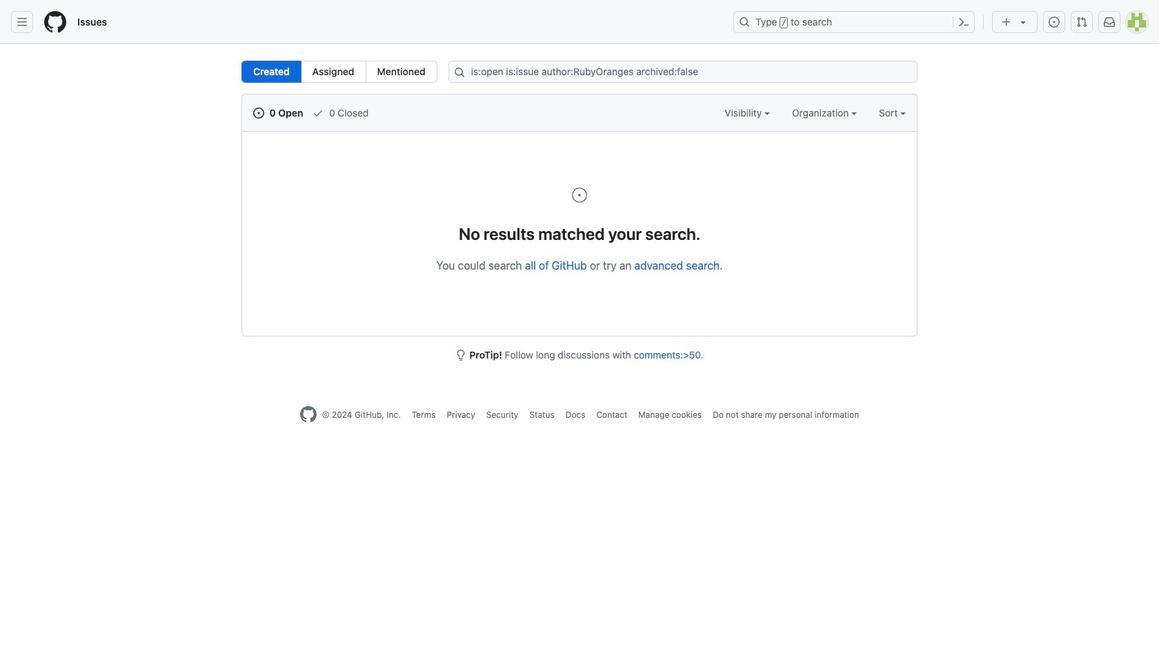 Task type: describe. For each thing, give the bounding box(es) containing it.
Issues search field
[[448, 61, 918, 83]]

0 horizontal spatial homepage image
[[44, 11, 66, 33]]

plus image
[[1001, 17, 1012, 28]]

triangle down image
[[1018, 17, 1029, 28]]

0 vertical spatial issue opened image
[[1049, 17, 1060, 28]]

1 vertical spatial issue opened image
[[253, 108, 264, 119]]



Task type: locate. For each thing, give the bounding box(es) containing it.
2 horizontal spatial issue opened image
[[1049, 17, 1060, 28]]

issues element
[[242, 61, 437, 83]]

0 horizontal spatial issue opened image
[[253, 108, 264, 119]]

light bulb image
[[456, 350, 467, 361]]

command palette image
[[958, 17, 969, 28]]

check image
[[313, 108, 324, 119]]

issue opened image
[[1049, 17, 1060, 28], [253, 108, 264, 119], [571, 187, 588, 204]]

homepage image
[[44, 11, 66, 33], [300, 406, 317, 423]]

search image
[[454, 67, 465, 78]]

2 vertical spatial issue opened image
[[571, 187, 588, 204]]

notifications image
[[1104, 17, 1115, 28]]

Search all issues text field
[[448, 61, 918, 83]]

1 horizontal spatial issue opened image
[[571, 187, 588, 204]]

0 vertical spatial homepage image
[[44, 11, 66, 33]]

1 horizontal spatial homepage image
[[300, 406, 317, 423]]

git pull request image
[[1076, 17, 1087, 28]]

1 vertical spatial homepage image
[[300, 406, 317, 423]]



Task type: vqa. For each thing, say whether or not it's contained in the screenshot.
Homepage image
yes



